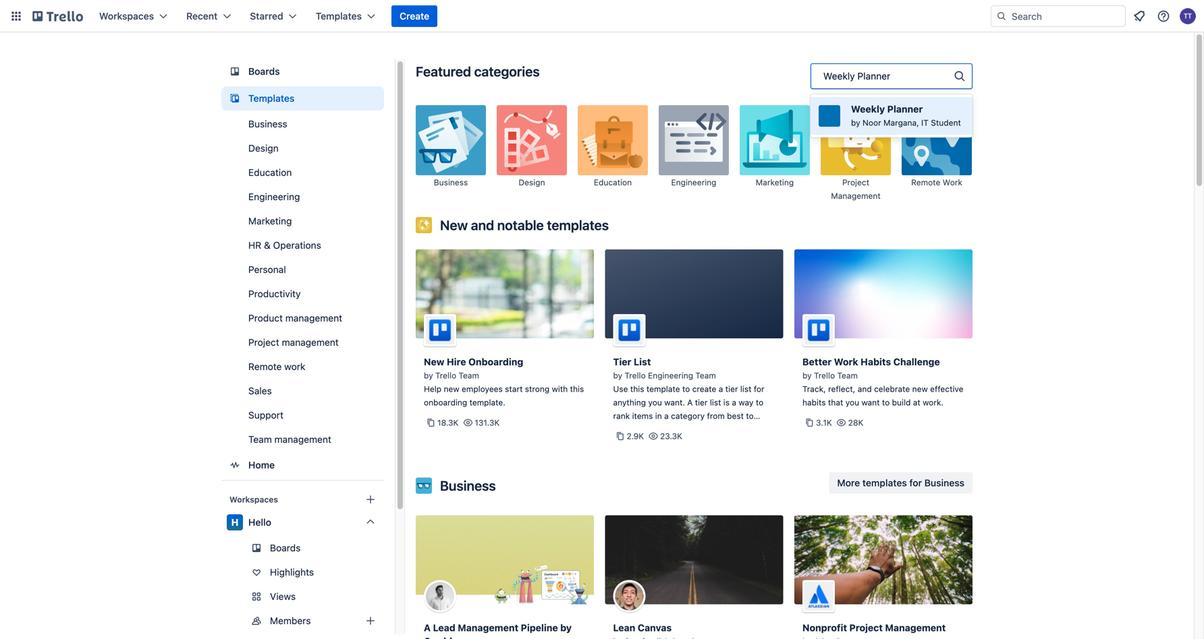 Task type: describe. For each thing, give the bounding box(es) containing it.
tastiest
[[714, 439, 742, 448]]

from
[[707, 412, 725, 421]]

design icon image
[[497, 105, 567, 176]]

0 vertical spatial best
[[727, 412, 744, 421]]

primary element
[[0, 0, 1204, 32]]

templates button
[[308, 5, 383, 27]]

project inside project management
[[842, 178, 869, 187]]

trello team image for new
[[424, 315, 456, 347]]

fast
[[744, 439, 759, 448]]

team inside better work habits challenge by trello team track, reflect, and celebrate new effective habits that you want to build at work.
[[837, 371, 858, 381]]

create
[[692, 385, 716, 394]]

management for product management link
[[285, 313, 342, 324]]

3.1k
[[816, 419, 832, 428]]

team management link
[[221, 429, 384, 451]]

lean canvas
[[613, 623, 672, 634]]

pasta
[[644, 439, 665, 448]]

items
[[632, 412, 653, 421]]

1 vertical spatial tier
[[695, 398, 708, 408]]

Search field
[[1007, 6, 1125, 26]]

trello inside new hire onboarding by trello team help new employees start strong with this onboarding template.
[[435, 371, 456, 381]]

2 business icon image from the top
[[416, 478, 432, 494]]

project inside nonprofit project management link
[[849, 623, 883, 634]]

1 vertical spatial project management link
[[221, 332, 384, 354]]

notable
[[497, 217, 544, 233]]

employees
[[462, 385, 503, 394]]

pipeline
[[521, 623, 558, 634]]

is
[[723, 398, 730, 408]]

template.
[[470, 398, 505, 408]]

featured
[[416, 63, 471, 79]]

workspaces button
[[91, 5, 176, 27]]

worst.
[[613, 425, 637, 435]]

want.
[[664, 398, 685, 408]]

team inside tier list by trello engineering team use this template to create a tier list for anything you want. a tier list is a way to rank items in a category from best to worst. this could be: best nba players, goat'd pasta dishes, and tastiest fast food joints.
[[696, 371, 716, 381]]

by inside new hire onboarding by trello team help new employees start strong with this onboarding template.
[[424, 371, 433, 381]]

reflect,
[[828, 385, 855, 394]]

none field containing weekly planner
[[811, 63, 973, 138]]

members link
[[221, 611, 398, 632]]

forward image
[[381, 589, 398, 605]]

marketing link for project management link to the top
[[740, 105, 810, 203]]

recent button
[[178, 5, 239, 27]]

0 vertical spatial remote
[[911, 178, 940, 187]]

personal
[[248, 264, 286, 275]]

new inside better work habits challenge by trello team track, reflect, and celebrate new effective habits that you want to build at work.
[[912, 385, 928, 394]]

home
[[248, 460, 275, 471]]

lean canvas link
[[605, 516, 783, 640]]

nonprofit
[[803, 623, 847, 634]]

marketing icon image
[[740, 105, 810, 176]]

1 vertical spatial engineering
[[248, 191, 300, 203]]

trello inside better work habits challenge by trello team track, reflect, and celebrate new effective habits that you want to build at work.
[[814, 371, 835, 381]]

project management icon image
[[821, 105, 891, 176]]

recent
[[186, 10, 218, 22]]

habits
[[803, 398, 826, 408]]

build
[[892, 398, 911, 408]]

0 vertical spatial project management link
[[821, 105, 891, 203]]

1 vertical spatial remote
[[248, 361, 282, 373]]

to inside better work habits challenge by trello team track, reflect, and celebrate new effective habits that you want to build at work.
[[882, 398, 890, 408]]

challenge
[[893, 357, 940, 368]]

1 horizontal spatial marketing
[[756, 178, 794, 187]]

rank
[[613, 412, 630, 421]]

0 vertical spatial project management
[[831, 178, 881, 201]]

anything
[[613, 398, 646, 408]]

a lead management pipeline by crmble
[[424, 623, 572, 640]]

boards for views
[[270, 543, 301, 554]]

0 vertical spatial engineering
[[671, 178, 717, 187]]

0 horizontal spatial project management
[[248, 337, 339, 348]]

0 vertical spatial a
[[719, 385, 723, 394]]

student
[[931, 118, 961, 128]]

1 horizontal spatial workspaces
[[230, 495, 278, 505]]

hello
[[248, 517, 271, 529]]

education icon image
[[578, 105, 648, 176]]

nonprofit project management link
[[794, 516, 973, 640]]

0 horizontal spatial templates
[[248, 93, 295, 104]]

templates inside dropdown button
[[316, 10, 362, 22]]

lean
[[613, 623, 635, 634]]

could
[[657, 425, 678, 435]]

sales link
[[221, 381, 384, 402]]

this
[[639, 425, 655, 435]]

23.3k
[[660, 432, 682, 441]]

template board image
[[227, 90, 243, 107]]

operations
[[273, 240, 321, 251]]

better work habits challenge by trello team track, reflect, and celebrate new effective habits that you want to build at work.
[[803, 357, 964, 408]]

new for new hire onboarding by trello team help new employees start strong with this onboarding template.
[[424, 357, 444, 368]]

and inside tier list by trello engineering team use this template to create a tier list for anything you want. a tier list is a way to rank items in a category from best to worst. this could be: best nba players, goat'd pasta dishes, and tastiest fast food joints.
[[697, 439, 711, 448]]

onboarding
[[469, 357, 523, 368]]

strong
[[525, 385, 550, 394]]

18.3k
[[437, 419, 459, 428]]

management for team management 'link'
[[274, 434, 331, 446]]

team management
[[248, 434, 331, 446]]

management for the bottom project management link
[[282, 337, 339, 348]]

templates inside 'button'
[[863, 478, 907, 489]]

by inside better work habits challenge by trello team track, reflect, and celebrate new effective habits that you want to build at work.
[[803, 371, 812, 381]]

sales
[[248, 386, 272, 397]]

home image
[[227, 458, 243, 474]]

terry turtle (terryturtle) image
[[1180, 8, 1196, 24]]

1 vertical spatial best
[[695, 425, 712, 435]]

support
[[248, 410, 283, 421]]

2.9k
[[627, 432, 644, 441]]

engineering link for hr & operations link
[[221, 186, 384, 208]]

0 horizontal spatial work
[[284, 361, 305, 373]]

be:
[[681, 425, 693, 435]]

create a workspace image
[[362, 492, 379, 508]]

create
[[400, 10, 429, 22]]

new and notable templates
[[440, 217, 609, 233]]

and inside better work habits challenge by trello team track, reflect, and celebrate new effective habits that you want to build at work.
[[858, 385, 872, 394]]

at
[[913, 398, 921, 408]]

better
[[803, 357, 832, 368]]

trello inside tier list by trello engineering team use this template to create a tier list for anything you want. a tier list is a way to rank items in a category from best to worst. this could be: best nba players, goat'd pasta dishes, and tastiest fast food joints.
[[625, 371, 646, 381]]

more
[[837, 478, 860, 489]]

forward image
[[381, 614, 398, 630]]

support link
[[221, 405, 384, 427]]

2 vertical spatial a
[[664, 412, 669, 421]]

habits
[[861, 357, 891, 368]]

weekly
[[851, 104, 885, 115]]

business link for hr & operations link engineering link
[[221, 113, 384, 135]]

a lead management pipeline by crmble link
[[416, 516, 594, 640]]

productivity link
[[221, 284, 384, 305]]

onboarding
[[424, 398, 467, 408]]

want
[[862, 398, 880, 408]]

1 horizontal spatial remote work
[[911, 178, 962, 187]]

search image
[[996, 11, 1007, 22]]

2 horizontal spatial a
[[732, 398, 736, 408]]

work
[[834, 357, 858, 368]]

1 horizontal spatial work
[[943, 178, 962, 187]]

0 vertical spatial design
[[248, 143, 279, 154]]

home link
[[221, 454, 384, 478]]

board image
[[227, 63, 243, 80]]

add image
[[362, 614, 379, 630]]

nba
[[714, 425, 731, 435]]

weekly planner by noor margana, it student
[[851, 104, 961, 128]]

0 vertical spatial remote work link
[[902, 105, 972, 203]]

0 vertical spatial and
[[471, 217, 494, 233]]

it
[[921, 118, 929, 128]]

new inside new hire onboarding by trello team help new employees start strong with this onboarding template.
[[444, 385, 459, 394]]

syarfandi achmad image
[[613, 581, 646, 613]]

1 vertical spatial design
[[519, 178, 545, 187]]

trello engineering team image
[[613, 315, 646, 347]]

by inside the weekly planner by noor margana, it student
[[851, 118, 860, 128]]

templates link
[[221, 86, 384, 111]]

1 vertical spatial list
[[710, 398, 721, 408]]



Task type: vqa. For each thing, say whether or not it's contained in the screenshot.


Task type: locate. For each thing, give the bounding box(es) containing it.
0 notifications image
[[1131, 8, 1148, 24]]

boards up highlights
[[270, 543, 301, 554]]

design link for business link corresponding to hr & operations link engineering link
[[221, 138, 384, 159]]

you inside tier list by trello engineering team use this template to create a tier list for anything you want. a tier list is a way to rank items in a category from best to worst. this could be: best nba players, goat'd pasta dishes, and tastiest fast food joints.
[[648, 398, 662, 408]]

a up category
[[687, 398, 693, 408]]

workspaces inside dropdown button
[[99, 10, 154, 22]]

1 vertical spatial new
[[424, 357, 444, 368]]

2 this from the left
[[630, 385, 644, 394]]

1 horizontal spatial trello
[[625, 371, 646, 381]]

by
[[851, 118, 860, 128], [424, 371, 433, 381], [613, 371, 622, 381], [803, 371, 812, 381], [560, 623, 572, 634]]

1 vertical spatial a
[[424, 623, 431, 634]]

1 horizontal spatial marketing link
[[740, 105, 810, 203]]

best down is
[[727, 412, 744, 421]]

&
[[264, 240, 271, 251]]

0 vertical spatial marketing link
[[740, 105, 810, 203]]

new inside new hire onboarding by trello team help new employees start strong with this onboarding template.
[[424, 357, 444, 368]]

1 this from the left
[[570, 385, 584, 394]]

project management down project management icon
[[831, 178, 881, 201]]

boards link up templates link
[[221, 59, 384, 84]]

by left noor
[[851, 118, 860, 128]]

None field
[[811, 63, 973, 138]]

back to home image
[[32, 5, 83, 27]]

boards link up highlights link
[[221, 538, 384, 560]]

list up way
[[740, 385, 752, 394]]

for up players,
[[754, 385, 765, 394]]

product management link
[[221, 308, 384, 329]]

joints.
[[633, 452, 656, 462]]

tier down create
[[695, 398, 708, 408]]

business icon image
[[416, 105, 486, 176], [416, 478, 432, 494]]

0 horizontal spatial remote
[[248, 361, 282, 373]]

0 horizontal spatial business link
[[221, 113, 384, 135]]

to
[[682, 385, 690, 394], [756, 398, 764, 408], [882, 398, 890, 408], [746, 412, 754, 421]]

this inside tier list by trello engineering team use this template to create a tier list for anything you want. a tier list is a way to rank items in a category from best to worst. this could be: best nba players, goat'd pasta dishes, and tastiest fast food joints.
[[630, 385, 644, 394]]

marketing
[[756, 178, 794, 187], [248, 216, 292, 227]]

engineering up template
[[648, 371, 693, 381]]

management for project
[[885, 623, 946, 634]]

1 vertical spatial and
[[858, 385, 872, 394]]

nonprofit project management
[[803, 623, 946, 634]]

2 management from the left
[[885, 623, 946, 634]]

players,
[[733, 425, 763, 435]]

workspaces
[[99, 10, 154, 22], [230, 495, 278, 505]]

0 vertical spatial list
[[740, 385, 752, 394]]

remote work up sales
[[248, 361, 305, 373]]

1 vertical spatial boards link
[[221, 538, 384, 560]]

1 vertical spatial project management
[[248, 337, 339, 348]]

1 trello team image from the left
[[424, 315, 456, 347]]

remote up sales
[[248, 361, 282, 373]]

atlassian image
[[803, 581, 835, 613]]

trello down hire
[[435, 371, 456, 381]]

1 horizontal spatial list
[[740, 385, 752, 394]]

this right with
[[570, 385, 584, 394]]

trello team image up better
[[803, 315, 835, 347]]

a right is
[[732, 398, 736, 408]]

design
[[248, 143, 279, 154], [519, 178, 545, 187]]

0 vertical spatial project
[[842, 178, 869, 187]]

2 you from the left
[[846, 398, 859, 408]]

new hire onboarding by trello team help new employees start strong with this onboarding template.
[[424, 357, 584, 408]]

1 horizontal spatial engineering link
[[659, 105, 729, 203]]

you right that
[[846, 398, 859, 408]]

for right more
[[910, 478, 922, 489]]

0 horizontal spatial engineering link
[[221, 186, 384, 208]]

tier list by trello engineering team use this template to create a tier list for anything you want. a tier list is a way to rank items in a category from best to worst. this could be: best nba players, goat'd pasta dishes, and tastiest fast food joints.
[[613, 357, 765, 462]]

you up in on the right of the page
[[648, 398, 662, 408]]

project down project management icon
[[842, 178, 869, 187]]

remote down remote work icon
[[911, 178, 940, 187]]

0 horizontal spatial and
[[471, 217, 494, 233]]

1 vertical spatial project
[[248, 337, 279, 348]]

categories
[[474, 63, 540, 79]]

2 new from the left
[[912, 385, 928, 394]]

0 vertical spatial workspaces
[[99, 10, 154, 22]]

tier up is
[[725, 385, 738, 394]]

0 horizontal spatial tier
[[695, 398, 708, 408]]

1 horizontal spatial project management link
[[821, 105, 891, 203]]

work down remote work icon
[[943, 178, 962, 187]]

2 horizontal spatial trello
[[814, 371, 835, 381]]

management down support link at the bottom of the page
[[274, 434, 331, 446]]

with
[[552, 385, 568, 394]]

1 horizontal spatial remote
[[911, 178, 940, 187]]

1 management from the left
[[458, 623, 519, 634]]

templates right notable
[[547, 217, 609, 233]]

0 vertical spatial business icon image
[[416, 105, 486, 176]]

list
[[634, 357, 651, 368]]

1 horizontal spatial tier
[[725, 385, 738, 394]]

0 vertical spatial templates
[[316, 10, 362, 22]]

2 horizontal spatial and
[[858, 385, 872, 394]]

highlights link
[[221, 562, 384, 584]]

and right dishes,
[[697, 439, 711, 448]]

2 trello team image from the left
[[803, 315, 835, 347]]

remote work
[[911, 178, 962, 187], [248, 361, 305, 373]]

by inside tier list by trello engineering team use this template to create a tier list for anything you want. a tier list is a way to rank items in a category from best to worst. this could be: best nba players, goat'd pasta dishes, and tastiest fast food joints.
[[613, 371, 622, 381]]

in
[[655, 412, 662, 421]]

0 horizontal spatial templates
[[547, 217, 609, 233]]

0 horizontal spatial list
[[710, 398, 721, 408]]

business inside more templates for business 'button'
[[925, 478, 965, 489]]

design down design icon on the left top of page
[[519, 178, 545, 187]]

team inside 'link'
[[248, 434, 272, 446]]

education link for engineering link corresponding to project management link to the top
[[578, 105, 648, 203]]

education link for hr & operations link engineering link
[[221, 162, 384, 184]]

design link
[[497, 105, 567, 203], [221, 138, 384, 159]]

0 vertical spatial new
[[440, 217, 468, 233]]

best right be:
[[695, 425, 712, 435]]

1 horizontal spatial trello team image
[[803, 315, 835, 347]]

a inside a lead management pipeline by crmble
[[424, 623, 431, 634]]

education link
[[578, 105, 648, 203], [221, 162, 384, 184]]

0 horizontal spatial management
[[458, 623, 519, 634]]

design link for business link related to engineering link corresponding to project management link to the top
[[497, 105, 567, 203]]

0 vertical spatial remote work
[[911, 178, 962, 187]]

trello down list
[[625, 371, 646, 381]]

1 horizontal spatial a
[[719, 385, 723, 394]]

1 horizontal spatial templates
[[863, 478, 907, 489]]

marketing up &
[[248, 216, 292, 227]]

list left is
[[710, 398, 721, 408]]

boards for home
[[248, 66, 280, 77]]

1 horizontal spatial new
[[912, 385, 928, 394]]

project right nonprofit
[[849, 623, 883, 634]]

design down templates link
[[248, 143, 279, 154]]

tier
[[613, 357, 631, 368]]

1 vertical spatial for
[[910, 478, 922, 489]]

project management link
[[821, 105, 891, 203], [221, 332, 384, 354]]

to right way
[[756, 398, 764, 408]]

new up onboarding
[[444, 385, 459, 394]]

1 vertical spatial templates
[[863, 478, 907, 489]]

1 horizontal spatial design link
[[497, 105, 567, 203]]

a
[[687, 398, 693, 408], [424, 623, 431, 634]]

team down hire
[[459, 371, 479, 381]]

0 horizontal spatial education
[[248, 167, 292, 178]]

28k
[[848, 419, 864, 428]]

1 horizontal spatial education
[[594, 178, 632, 187]]

members
[[270, 616, 311, 627]]

this inside new hire onboarding by trello team help new employees start strong with this onboarding template.
[[570, 385, 584, 394]]

templates right starred dropdown button
[[316, 10, 362, 22]]

0 horizontal spatial remote work link
[[221, 356, 384, 378]]

starred
[[250, 10, 283, 22]]

a
[[719, 385, 723, 394], [732, 398, 736, 408], [664, 412, 669, 421]]

1 boards link from the top
[[221, 59, 384, 84]]

1 new from the left
[[444, 385, 459, 394]]

category
[[671, 412, 705, 421]]

1 horizontal spatial business link
[[416, 105, 486, 203]]

by right pipeline
[[560, 623, 572, 634]]

planner
[[887, 104, 923, 115]]

and up want
[[858, 385, 872, 394]]

team up create
[[696, 371, 716, 381]]

dishes,
[[668, 439, 695, 448]]

2 vertical spatial project
[[849, 623, 883, 634]]

remote
[[911, 178, 940, 187], [248, 361, 282, 373]]

this up anything
[[630, 385, 644, 394]]

1 horizontal spatial remote work link
[[902, 105, 972, 203]]

hr & operations link
[[221, 235, 384, 257]]

marketing link for hr & operations link
[[221, 211, 384, 232]]

by inside a lead management pipeline by crmble
[[560, 623, 572, 634]]

featured categories
[[416, 63, 540, 79]]

starred button
[[242, 5, 305, 27]]

0 horizontal spatial for
[[754, 385, 765, 394]]

canvas
[[638, 623, 672, 634]]

that
[[828, 398, 843, 408]]

work up sales link
[[284, 361, 305, 373]]

by up track,
[[803, 371, 812, 381]]

a right create
[[719, 385, 723, 394]]

0 horizontal spatial design link
[[221, 138, 384, 159]]

0 horizontal spatial you
[[648, 398, 662, 408]]

engineering icon image
[[659, 105, 729, 176]]

1 trello from the left
[[435, 371, 456, 381]]

2 trello from the left
[[625, 371, 646, 381]]

management inside 'link'
[[274, 434, 331, 446]]

1 vertical spatial remote work
[[248, 361, 305, 373]]

to down 'celebrate'
[[882, 398, 890, 408]]

management down project management icon
[[831, 191, 881, 201]]

team down work
[[837, 371, 858, 381]]

views link
[[221, 587, 398, 608]]

you inside better work habits challenge by trello team track, reflect, and celebrate new effective habits that you want to build at work.
[[846, 398, 859, 408]]

celebrate
[[874, 385, 910, 394]]

0 horizontal spatial project management link
[[221, 332, 384, 354]]

management for lead
[[458, 623, 519, 634]]

by up use
[[613, 371, 622, 381]]

1 business icon image from the top
[[416, 105, 486, 176]]

hire
[[447, 357, 466, 368]]

management
[[831, 191, 881, 201], [285, 313, 342, 324], [282, 337, 339, 348], [274, 434, 331, 446]]

131.3k
[[475, 419, 500, 428]]

1 vertical spatial marketing link
[[221, 211, 384, 232]]

boards link
[[221, 59, 384, 84], [221, 538, 384, 560]]

business link for engineering link corresponding to project management link to the top
[[416, 105, 486, 203]]

new left hire
[[424, 357, 444, 368]]

0 horizontal spatial a
[[424, 623, 431, 634]]

none text field inside field
[[824, 70, 892, 83]]

None text field
[[824, 70, 892, 83]]

1 vertical spatial marketing
[[248, 216, 292, 227]]

personal link
[[221, 259, 384, 281]]

project
[[842, 178, 869, 187], [248, 337, 279, 348], [849, 623, 883, 634]]

0 horizontal spatial this
[[570, 385, 584, 394]]

to up "want."
[[682, 385, 690, 394]]

you
[[648, 398, 662, 408], [846, 398, 859, 408]]

trello team image up hire
[[424, 315, 456, 347]]

engineering link for project management link to the top
[[659, 105, 729, 203]]

3 trello from the left
[[814, 371, 835, 381]]

management down "productivity" link
[[285, 313, 342, 324]]

best
[[727, 412, 744, 421], [695, 425, 712, 435]]

1 vertical spatial templates
[[248, 93, 295, 104]]

product management
[[248, 313, 342, 324]]

0 vertical spatial a
[[687, 398, 693, 408]]

remote work link
[[902, 105, 972, 203], [221, 356, 384, 378]]

more templates for business button
[[829, 473, 973, 494]]

engineering inside tier list by trello engineering team use this template to create a tier list for anything you want. a tier list is a way to rank items in a category from best to worst. this could be: best nba players, goat'd pasta dishes, and tastiest fast food joints.
[[648, 371, 693, 381]]

goat'd
[[613, 439, 642, 448]]

templates right more
[[863, 478, 907, 489]]

0 horizontal spatial education link
[[221, 162, 384, 184]]

to up players,
[[746, 412, 754, 421]]

management inside a lead management pipeline by crmble
[[458, 623, 519, 634]]

hr
[[248, 240, 261, 251]]

0 vertical spatial templates
[[547, 217, 609, 233]]

1 vertical spatial a
[[732, 398, 736, 408]]

project management down product management
[[248, 337, 339, 348]]

new left notable
[[440, 217, 468, 233]]

more templates for business
[[837, 478, 965, 489]]

0 horizontal spatial new
[[444, 385, 459, 394]]

for inside more templates for business 'button'
[[910, 478, 922, 489]]

management down product management link
[[282, 337, 339, 348]]

0 horizontal spatial best
[[695, 425, 712, 435]]

management inside nonprofit project management link
[[885, 623, 946, 634]]

margana,
[[884, 118, 919, 128]]

1 vertical spatial boards
[[270, 543, 301, 554]]

new up at in the right bottom of the page
[[912, 385, 928, 394]]

crmble
[[424, 637, 458, 640]]

and
[[471, 217, 494, 233], [858, 385, 872, 394], [697, 439, 711, 448]]

0 horizontal spatial trello team image
[[424, 315, 456, 347]]

1 horizontal spatial you
[[846, 398, 859, 408]]

and left notable
[[471, 217, 494, 233]]

1 horizontal spatial a
[[687, 398, 693, 408]]

1 horizontal spatial project management
[[831, 178, 881, 201]]

trello down better
[[814, 371, 835, 381]]

a right in on the right of the page
[[664, 412, 669, 421]]

2 vertical spatial and
[[697, 439, 711, 448]]

boards link for views
[[221, 538, 384, 560]]

by up help at the bottom left
[[424, 371, 433, 381]]

this
[[570, 385, 584, 394], [630, 385, 644, 394]]

remote work down remote work icon
[[911, 178, 962, 187]]

help
[[424, 385, 442, 394]]

0 horizontal spatial remote work
[[248, 361, 305, 373]]

highlights
[[270, 567, 314, 578]]

engineering down engineering icon
[[671, 178, 717, 187]]

trello team image
[[424, 315, 456, 347], [803, 315, 835, 347]]

boards link for home
[[221, 59, 384, 84]]

1 horizontal spatial education link
[[578, 105, 648, 203]]

project down product
[[248, 337, 279, 348]]

boards right board image
[[248, 66, 280, 77]]

templates
[[547, 217, 609, 233], [863, 478, 907, 489]]

a up crmble
[[424, 623, 431, 634]]

0 vertical spatial work
[[943, 178, 962, 187]]

list
[[740, 385, 752, 394], [710, 398, 721, 408]]

marketing down marketing icon
[[756, 178, 794, 187]]

1 vertical spatial work
[[284, 361, 305, 373]]

work.
[[923, 398, 944, 408]]

0 vertical spatial for
[[754, 385, 765, 394]]

2 boards link from the top
[[221, 538, 384, 560]]

way
[[739, 398, 754, 408]]

product
[[248, 313, 283, 324]]

1 vertical spatial remote work link
[[221, 356, 384, 378]]

0 vertical spatial tier
[[725, 385, 738, 394]]

h
[[231, 517, 239, 529]]

management
[[458, 623, 519, 634], [885, 623, 946, 634]]

toni, founder @ crmble image
[[424, 581, 456, 613]]

1 horizontal spatial for
[[910, 478, 922, 489]]

1 horizontal spatial templates
[[316, 10, 362, 22]]

1 vertical spatial business icon image
[[416, 478, 432, 494]]

1 you from the left
[[648, 398, 662, 408]]

open information menu image
[[1157, 9, 1170, 23]]

1 horizontal spatial and
[[697, 439, 711, 448]]

0 horizontal spatial marketing
[[248, 216, 292, 227]]

use
[[613, 385, 628, 394]]

templates right template board 'icon'
[[248, 93, 295, 104]]

team inside new hire onboarding by trello team help new employees start strong with this onboarding template.
[[459, 371, 479, 381]]

lead
[[433, 623, 455, 634]]

trello team image for better
[[803, 315, 835, 347]]

work
[[943, 178, 962, 187], [284, 361, 305, 373]]

for inside tier list by trello engineering team use this template to create a tier list for anything you want. a tier list is a way to rank items in a category from best to worst. this could be: best nba players, goat'd pasta dishes, and tastiest fast food joints.
[[754, 385, 765, 394]]

0 horizontal spatial trello
[[435, 371, 456, 381]]

0 horizontal spatial a
[[664, 412, 669, 421]]

create button
[[392, 5, 438, 27]]

remote work icon image
[[902, 105, 972, 176]]

engineering up &
[[248, 191, 300, 203]]

1 horizontal spatial this
[[630, 385, 644, 394]]

a inside tier list by trello engineering team use this template to create a tier list for anything you want. a tier list is a way to rank items in a category from best to worst. this could be: best nba players, goat'd pasta dishes, and tastiest fast food joints.
[[687, 398, 693, 408]]

new for new and notable templates
[[440, 217, 468, 233]]

team down the support
[[248, 434, 272, 446]]



